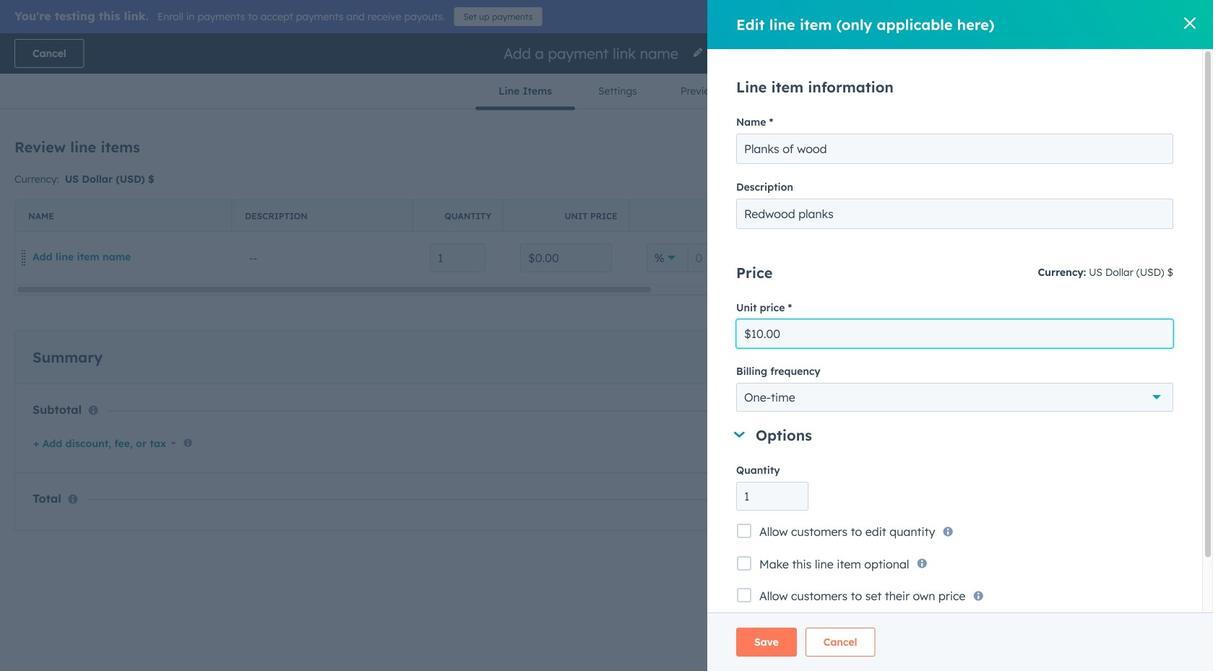 Task type: locate. For each thing, give the bounding box(es) containing it.
close image
[[1185, 17, 1196, 29]]

3 press to sort. image from the left
[[959, 192, 964, 202]]

3 press to sort. image from the left
[[789, 192, 795, 202]]

navigation
[[476, 74, 738, 109]]

Search search field
[[35, 138, 324, 167]]

1 press to sort. element from the left
[[108, 192, 114, 204]]

6 press to sort. element from the left
[[959, 192, 964, 204]]

dialog
[[0, 0, 1213, 671], [708, 0, 1213, 671]]

press to sort. image
[[402, 192, 407, 202], [693, 192, 699, 202], [789, 192, 795, 202], [1039, 192, 1045, 202]]

column header
[[226, 182, 341, 214], [15, 200, 233, 232], [232, 200, 413, 232], [413, 200, 504, 232], [503, 200, 630, 232], [629, 200, 811, 232], [810, 200, 927, 232], [926, 200, 1143, 232], [1143, 200, 1213, 232]]

2 press to sort. image from the left
[[693, 192, 699, 202]]

None text field
[[736, 199, 1174, 229], [430, 244, 486, 272], [520, 244, 612, 272], [736, 482, 809, 511], [736, 199, 1174, 229], [430, 244, 486, 272], [520, 244, 612, 272], [736, 482, 809, 511]]

None text field
[[736, 134, 1174, 164], [736, 319, 1174, 348], [736, 134, 1174, 164], [736, 319, 1174, 348]]

press to sort. element
[[108, 192, 114, 204], [402, 192, 407, 204], [578, 192, 584, 204], [693, 192, 699, 204], [789, 192, 795, 204], [959, 192, 964, 204], [1039, 192, 1045, 204], [1126, 192, 1132, 204]]

navigation inside page section element
[[476, 74, 738, 109]]

5 press to sort. element from the left
[[789, 192, 795, 204]]

2 dialog from the left
[[708, 0, 1213, 671]]

page section element
[[0, 33, 1213, 109]]

press to sort. image
[[108, 192, 114, 202], [578, 192, 584, 202], [959, 192, 964, 202], [1126, 192, 1132, 202]]

1 dialog from the left
[[0, 0, 1213, 671]]

4 press to sort. image from the left
[[1039, 192, 1045, 202]]



Task type: describe. For each thing, give the bounding box(es) containing it.
pagination navigation
[[491, 285, 622, 304]]

2 press to sort. element from the left
[[402, 192, 407, 204]]

0 text field
[[688, 244, 793, 272]]

7 press to sort. element from the left
[[1039, 192, 1045, 204]]

4 press to sort. element from the left
[[693, 192, 699, 204]]

4 press to sort. image from the left
[[1126, 192, 1132, 202]]

caret image
[[734, 432, 745, 438]]

Add a payment link name field
[[502, 44, 684, 63]]

1 press to sort. image from the left
[[402, 192, 407, 202]]

8 press to sort. element from the left
[[1126, 192, 1132, 204]]

2 press to sort. image from the left
[[578, 192, 584, 202]]

1 press to sort. image from the left
[[108, 192, 114, 202]]

3 press to sort. element from the left
[[578, 192, 584, 204]]



Task type: vqa. For each thing, say whether or not it's contained in the screenshot.
the middle Press to sort. image
yes



